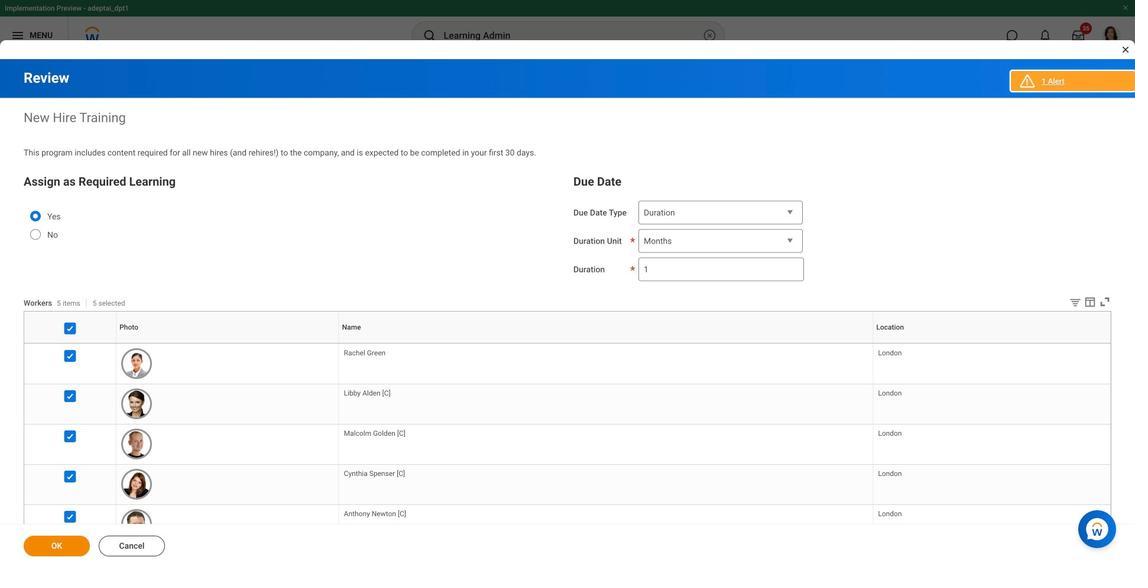 Task type: vqa. For each thing, say whether or not it's contained in the screenshot.
"row"
no



Task type: describe. For each thing, give the bounding box(es) containing it.
employee's photo (libby alden [c]) image
[[121, 388, 152, 419]]

none text field inside group
[[639, 258, 804, 281]]

notifications large image
[[1040, 30, 1051, 41]]

1 group from the left
[[24, 173, 562, 255]]

malcolm golden [c] element
[[344, 427, 406, 438]]

2 group from the left
[[574, 173, 1112, 281]]

fullscreen image
[[1099, 296, 1112, 309]]

search image
[[423, 28, 437, 43]]

row element
[[24, 311, 1114, 343]]

london element for malcolm golden [c] element
[[878, 427, 902, 438]]

close environment banner image
[[1122, 4, 1130, 11]]

employee's photo (rachel green) image
[[121, 348, 152, 379]]

london element for rachel green element
[[878, 346, 902, 357]]

check small image inside row element
[[63, 321, 77, 335]]

anthony newton [c] element
[[344, 507, 406, 518]]

employee's photo (cynthia spenser [c]) image
[[121, 469, 152, 500]]



Task type: locate. For each thing, give the bounding box(es) containing it.
toolbar
[[1060, 296, 1112, 311]]

cynthia spenser [c] element
[[344, 467, 405, 478]]

check small image for libby alden [c] element
[[63, 389, 77, 403]]

4 london element from the top
[[878, 467, 902, 478]]

0 vertical spatial check small image
[[63, 429, 77, 444]]

column header
[[24, 343, 116, 344]]

None text field
[[639, 258, 804, 281]]

close review image
[[1121, 45, 1131, 54]]

exclamation image
[[1023, 78, 1031, 87]]

2 vertical spatial check small image
[[63, 510, 77, 524]]

employee's photo (malcolm golden [c]) image
[[121, 429, 152, 459]]

2 check small image from the top
[[63, 470, 77, 484]]

check small image for malcolm golden [c] element
[[63, 429, 77, 444]]

x circle image
[[703, 28, 717, 43]]

check small image for rachel green element
[[63, 349, 77, 363]]

london element
[[878, 346, 902, 357], [878, 387, 902, 397], [878, 427, 902, 438], [878, 467, 902, 478], [878, 507, 902, 518]]

0 vertical spatial check small image
[[63, 321, 77, 335]]

2 london element from the top
[[878, 387, 902, 397]]

2 check small image from the top
[[63, 349, 77, 363]]

1 check small image from the top
[[63, 321, 77, 335]]

3 london element from the top
[[878, 427, 902, 438]]

1 london element from the top
[[878, 346, 902, 357]]

check small image
[[63, 429, 77, 444], [63, 470, 77, 484], [63, 510, 77, 524]]

profile logan mcneil element
[[1095, 22, 1128, 48]]

1 vertical spatial check small image
[[63, 470, 77, 484]]

inbox large image
[[1073, 30, 1085, 41]]

select to filter grid data image
[[1069, 296, 1082, 309]]

click to view/edit grid preferences image
[[1084, 296, 1097, 309]]

london element for libby alden [c] element
[[878, 387, 902, 397]]

rachel green element
[[344, 346, 386, 357]]

3 check small image from the top
[[63, 389, 77, 403]]

workday assistant region
[[1079, 506, 1121, 548]]

1 horizontal spatial group
[[574, 173, 1112, 281]]

2 vertical spatial check small image
[[63, 389, 77, 403]]

libby alden [c] element
[[344, 387, 391, 397]]

1 vertical spatial check small image
[[63, 349, 77, 363]]

london element for cynthia spenser [c] element at the left of page
[[878, 467, 902, 478]]

banner
[[0, 0, 1135, 54]]

0 horizontal spatial group
[[24, 173, 562, 255]]

main content
[[0, 59, 1135, 567]]

dialog
[[0, 0, 1135, 567]]

check small image for cynthia spenser [c] element at the left of page
[[63, 470, 77, 484]]

5 london element from the top
[[878, 507, 902, 518]]

1 check small image from the top
[[63, 429, 77, 444]]

check small image
[[63, 321, 77, 335], [63, 349, 77, 363], [63, 389, 77, 403]]

group
[[24, 173, 562, 255], [574, 173, 1112, 281]]

3 check small image from the top
[[63, 510, 77, 524]]



